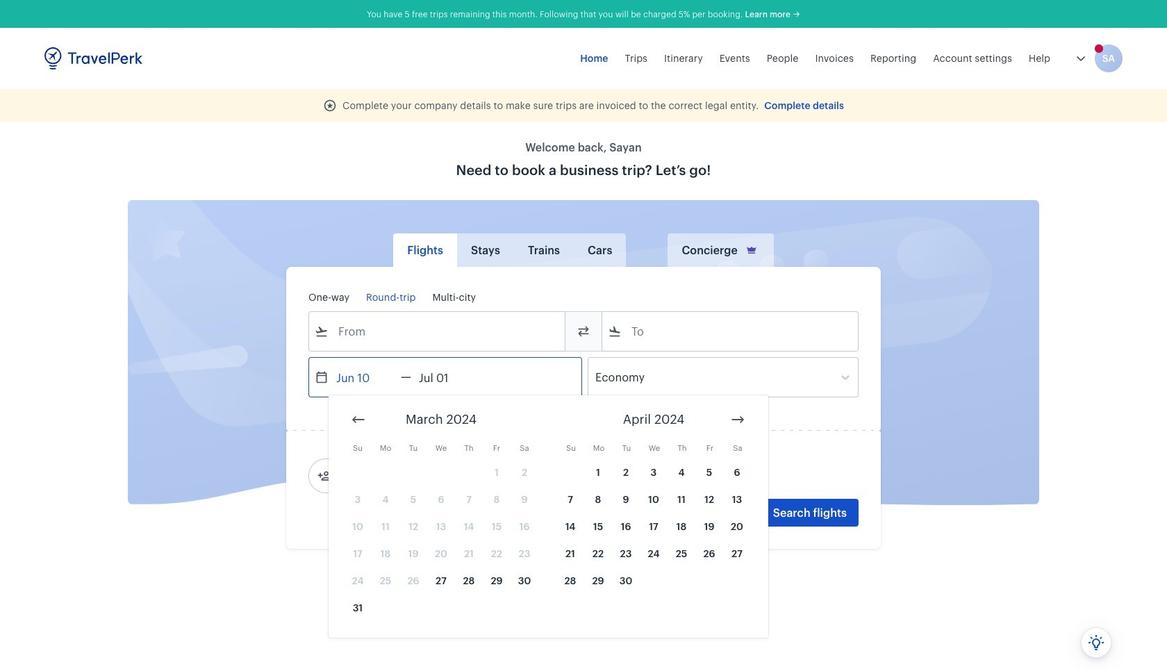Task type: describe. For each thing, give the bounding box(es) containing it.
Depart text field
[[329, 358, 401, 397]]

move backward to switch to the previous month. image
[[350, 411, 367, 428]]

move forward to switch to the next month. image
[[730, 411, 747, 428]]

calendar application
[[329, 395, 1168, 638]]



Task type: locate. For each thing, give the bounding box(es) containing it.
To search field
[[622, 320, 840, 343]]

From search field
[[329, 320, 547, 343]]

Add first traveler search field
[[332, 465, 476, 487]]

Return text field
[[411, 358, 484, 397]]



